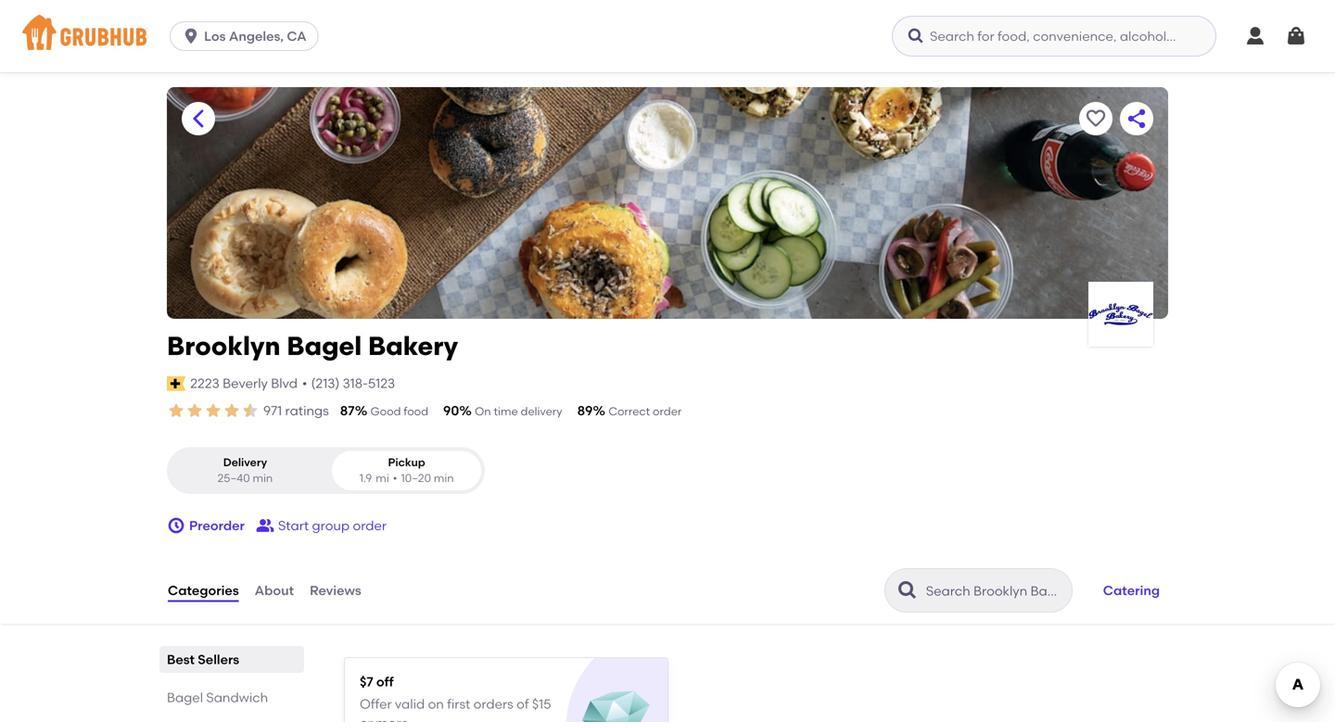 Task type: vqa. For each thing, say whether or not it's contained in the screenshot.
Brooklyn
yes



Task type: describe. For each thing, give the bounding box(es) containing it.
1 horizontal spatial bagel
[[287, 331, 362, 362]]

0 horizontal spatial bagel
[[167, 690, 203, 706]]

sandwich
[[206, 690, 268, 706]]

• (213) 318-5123
[[302, 376, 395, 392]]

of
[[517, 697, 529, 712]]

off
[[376, 674, 394, 690]]

preorder
[[189, 518, 245, 534]]

sellers
[[198, 652, 239, 668]]

save this restaurant button
[[1079, 102, 1113, 135]]

on time delivery
[[475, 405, 563, 418]]

90
[[443, 403, 459, 419]]

0 vertical spatial •
[[302, 376, 307, 392]]

good food
[[371, 405, 428, 418]]

0 vertical spatial order
[[653, 405, 682, 418]]

2223 beverly blvd
[[190, 376, 298, 392]]

delivery
[[521, 405, 563, 418]]

delivery
[[223, 456, 267, 469]]

los angeles, ca
[[204, 28, 307, 44]]

318-
[[343, 376, 368, 392]]

best
[[167, 652, 195, 668]]

reviews
[[310, 583, 361, 599]]

• inside pickup 1.9 mi • 10–20 min
[[393, 472, 397, 485]]

offer
[[360, 697, 392, 712]]

categories
[[168, 583, 239, 599]]

blvd
[[271, 376, 298, 392]]

1.9
[[359, 472, 372, 485]]

971 ratings
[[263, 403, 329, 419]]

on
[[428, 697, 444, 712]]

ratings
[[285, 403, 329, 419]]

svg image inside preorder button
[[167, 517, 185, 535]]

about
[[255, 583, 294, 599]]

share icon image
[[1126, 108, 1148, 130]]

best sellers
[[167, 652, 239, 668]]

preorder button
[[167, 509, 245, 543]]

$7 off offer valid on first orders of $15 or more.
[[360, 674, 551, 722]]

25–40
[[218, 472, 250, 485]]

order inside start group order button
[[353, 518, 387, 534]]

categories button
[[167, 557, 240, 624]]

89
[[577, 403, 593, 419]]

main navigation navigation
[[0, 0, 1335, 72]]

5123
[[368, 376, 395, 392]]

mi
[[376, 472, 389, 485]]

people icon image
[[256, 517, 274, 535]]

brooklyn bagel bakery
[[167, 331, 458, 362]]

more.
[[376, 715, 412, 722]]

los
[[204, 28, 226, 44]]

brooklyn
[[167, 331, 281, 362]]



Task type: locate. For each thing, give the bounding box(es) containing it.
Search Brooklyn Bagel Bakery search field
[[924, 582, 1066, 600]]

svg image
[[1245, 25, 1267, 47]]

catering
[[1103, 583, 1160, 599]]

correct
[[609, 405, 650, 418]]

•
[[302, 376, 307, 392], [393, 472, 397, 485]]

min right 10–20
[[434, 472, 454, 485]]

orders
[[474, 697, 514, 712]]

$15
[[532, 697, 551, 712]]

brooklyn bagel bakery logo image
[[1089, 282, 1154, 347]]

caret left icon image
[[187, 108, 210, 130]]

svg image
[[1285, 25, 1308, 47], [182, 27, 200, 45], [907, 27, 925, 45], [167, 517, 185, 535]]

bagel sandwich
[[167, 690, 268, 706]]

min inside delivery 25–40 min
[[253, 472, 273, 485]]

Search for food, convenience, alcohol... search field
[[892, 16, 1217, 57]]

bakery
[[368, 331, 458, 362]]

1 vertical spatial bagel
[[167, 690, 203, 706]]

0 horizontal spatial min
[[253, 472, 273, 485]]

87
[[340, 403, 355, 419]]

catering button
[[1095, 570, 1168, 611]]

angeles,
[[229, 28, 284, 44]]

0 horizontal spatial order
[[353, 518, 387, 534]]

beverly
[[223, 376, 268, 392]]

2 min from the left
[[434, 472, 454, 485]]

0 vertical spatial bagel
[[287, 331, 362, 362]]

1 vertical spatial order
[[353, 518, 387, 534]]

0 horizontal spatial •
[[302, 376, 307, 392]]

• right mi on the bottom of the page
[[393, 472, 397, 485]]

start
[[278, 518, 309, 534]]

pickup 1.9 mi • 10–20 min
[[359, 456, 454, 485]]

on
[[475, 405, 491, 418]]

order right group
[[353, 518, 387, 534]]

about button
[[254, 557, 295, 624]]

promo image
[[583, 688, 650, 722]]

delivery 25–40 min
[[218, 456, 273, 485]]

971
[[263, 403, 282, 419]]

order right correct
[[653, 405, 682, 418]]

valid
[[395, 697, 425, 712]]

10–20
[[401, 472, 431, 485]]

min inside pickup 1.9 mi • 10–20 min
[[434, 472, 454, 485]]

option group
[[167, 447, 485, 494]]

bagel
[[287, 331, 362, 362], [167, 690, 203, 706]]

good
[[371, 405, 401, 418]]

bagel down the best
[[167, 690, 203, 706]]

2223
[[190, 376, 220, 392]]

min
[[253, 472, 273, 485], [434, 472, 454, 485]]

option group containing delivery 25–40 min
[[167, 447, 485, 494]]

svg image inside los angeles, ca button
[[182, 27, 200, 45]]

reviews button
[[309, 557, 362, 624]]

$7
[[360, 674, 373, 690]]

1 horizontal spatial •
[[393, 472, 397, 485]]

1 horizontal spatial min
[[434, 472, 454, 485]]

los angeles, ca button
[[170, 21, 326, 51]]

1 horizontal spatial order
[[653, 405, 682, 418]]

(213)
[[311, 376, 340, 392]]

min down "delivery"
[[253, 472, 273, 485]]

pickup
[[388, 456, 425, 469]]

start group order button
[[256, 509, 387, 543]]

order
[[653, 405, 682, 418], [353, 518, 387, 534]]

first
[[447, 697, 470, 712]]

1 vertical spatial •
[[393, 472, 397, 485]]

ca
[[287, 28, 307, 44]]

or
[[360, 715, 373, 722]]

save this restaurant image
[[1085, 108, 1107, 130]]

time
[[494, 405, 518, 418]]

food
[[404, 405, 428, 418]]

star icon image
[[167, 402, 185, 420], [185, 402, 204, 420], [204, 402, 223, 420], [223, 402, 241, 420], [241, 402, 260, 420], [241, 402, 260, 420]]

(213) 318-5123 button
[[311, 374, 395, 393]]

correct order
[[609, 405, 682, 418]]

subscription pass image
[[167, 376, 186, 391]]

search icon image
[[897, 580, 919, 602]]

group
[[312, 518, 350, 534]]

• right blvd
[[302, 376, 307, 392]]

1 min from the left
[[253, 472, 273, 485]]

bagel up (213)
[[287, 331, 362, 362]]

start group order
[[278, 518, 387, 534]]

2223 beverly blvd button
[[189, 373, 299, 394]]



